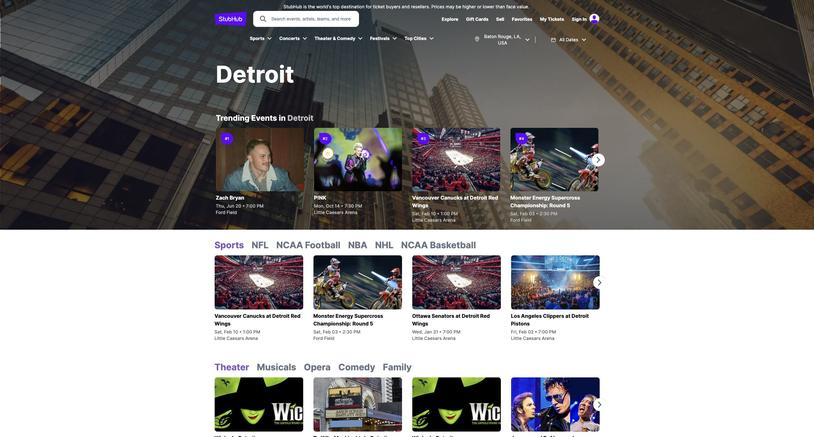 Task type: locate. For each thing, give the bounding box(es) containing it.
nfl
[[252, 240, 269, 251]]

favorites
[[512, 16, 533, 22]]

ncaa
[[276, 240, 303, 251], [401, 240, 428, 251]]

wings for 14
[[412, 203, 428, 209]]

zach bryan thu, jun 20 • 7:00 pm ford field
[[216, 195, 264, 215]]

top cities
[[405, 36, 427, 41]]

feb
[[422, 211, 430, 217], [520, 211, 528, 217], [224, 330, 232, 335], [323, 330, 331, 335], [519, 330, 527, 335]]

baton rouge, la, usa
[[484, 34, 521, 46]]

pm inside p!nk mon, oct 14 • 7:30 pm little caesars arena
[[355, 204, 362, 209]]

1 horizontal spatial 7:00
[[443, 330, 453, 335]]

0 vertical spatial energy
[[533, 195, 550, 201]]

all dates
[[560, 37, 578, 42]]

1 horizontal spatial 5
[[567, 203, 570, 209]]

usa
[[498, 40, 507, 46]]

field inside 'zach bryan thu, jun 20 • 7:00 pm ford field'
[[227, 210, 237, 215]]

1 horizontal spatial sports
[[250, 36, 265, 41]]

#1
[[225, 136, 229, 141]]

1 vertical spatial monster
[[313, 313, 335, 320]]

•
[[242, 204, 245, 209], [341, 204, 343, 209], [437, 211, 440, 217], [536, 211, 539, 217], [239, 330, 242, 335], [339, 330, 341, 335], [439, 330, 442, 335], [535, 330, 537, 335]]

1 vertical spatial ford
[[511, 218, 520, 223]]

0 horizontal spatial vancouver
[[215, 313, 242, 320]]

0 vertical spatial vancouver canucks at detroit red wings sat, feb 10 • 1:00 pm little caesars arena
[[412, 195, 498, 223]]

dates
[[566, 37, 578, 42]]

1 vertical spatial comedy
[[339, 362, 375, 373]]

2 ncaa from the left
[[401, 240, 428, 251]]

my tickets link
[[540, 16, 564, 22]]

red for championship:
[[480, 313, 490, 320]]

14
[[335, 204, 340, 209]]

7:00 for los angeles clippers at detroit pistons
[[539, 330, 548, 335]]

little
[[314, 210, 325, 215], [412, 218, 423, 223], [215, 336, 225, 342], [412, 336, 423, 342], [511, 336, 522, 342]]

1 vertical spatial vancouver canucks at detroit red wings sat, feb 10 • 1:00 pm little caesars arena
[[215, 313, 301, 342]]

1 horizontal spatial vancouver canucks at detroit red wings sat, feb 10 • 1:00 pm little caesars arena
[[412, 195, 498, 223]]

2:30
[[540, 211, 550, 217], [343, 330, 352, 335]]

1 horizontal spatial theater
[[315, 36, 332, 41]]

clippers
[[543, 313, 564, 320]]

2 horizontal spatial ford
[[511, 218, 520, 223]]

0 horizontal spatial monster energy supercross championship: round 5 sat, feb 03 • 2:30 pm ford field
[[313, 313, 383, 342]]

baton rouge, la, usa button
[[471, 30, 533, 50]]

0 horizontal spatial monster
[[313, 313, 335, 320]]

ncaa basketball
[[401, 240, 476, 251]]

1 vertical spatial sports
[[215, 240, 244, 251]]

ford
[[216, 210, 225, 215], [511, 218, 520, 223], [313, 336, 323, 342]]

thu,
[[216, 204, 225, 209]]

p!nk
[[314, 195, 326, 201]]

0 vertical spatial vancouver
[[412, 195, 439, 201]]

1 horizontal spatial 2:30
[[540, 211, 550, 217]]

0 horizontal spatial 7:00
[[246, 204, 256, 209]]

0 horizontal spatial 5
[[370, 321, 373, 327]]

1 vertical spatial 10
[[233, 330, 238, 335]]

1 vertical spatial field
[[521, 218, 532, 223]]

sports
[[250, 36, 265, 41], [215, 240, 244, 251]]

sell link
[[496, 16, 504, 22]]

0 vertical spatial supercross
[[552, 195, 580, 201]]

1:00
[[441, 211, 450, 217], [243, 330, 252, 335]]

7:30
[[345, 204, 354, 209]]

0 horizontal spatial field
[[227, 210, 237, 215]]

arena inside p!nk mon, oct 14 • 7:30 pm little caesars arena
[[345, 210, 358, 215]]

0 horizontal spatial ncaa
[[276, 240, 303, 251]]

1 vertical spatial 1:00
[[243, 330, 252, 335]]

1 vertical spatial championship:
[[313, 321, 351, 327]]

#2
[[323, 136, 328, 141]]

0 vertical spatial field
[[227, 210, 237, 215]]

1 vertical spatial theater
[[215, 362, 249, 373]]

1 vertical spatial monster energy supercross championship: round 5 sat, feb 03 • 2:30 pm ford field
[[313, 313, 383, 342]]

nba
[[348, 240, 368, 251]]

7:00 right 31
[[443, 330, 453, 335]]

theater for theater
[[215, 362, 249, 373]]

1 horizontal spatial 1:00
[[441, 211, 450, 217]]

20
[[236, 204, 241, 209]]

0 vertical spatial 03
[[529, 211, 535, 217]]

1 vertical spatial supercross
[[355, 313, 383, 320]]

2 vertical spatial field
[[324, 336, 335, 342]]

0 horizontal spatial 2:30
[[343, 330, 352, 335]]

theater
[[315, 36, 332, 41], [215, 362, 249, 373]]

arena inside los angeles clippers at detroit pistons fri, feb 02 • 7:00 pm little caesars arena
[[542, 336, 555, 342]]

monster
[[511, 195, 532, 201], [313, 313, 335, 320]]

bryan
[[230, 195, 244, 201]]

0 horizontal spatial 03
[[332, 330, 338, 335]]

1 horizontal spatial field
[[324, 336, 335, 342]]

1 horizontal spatial energy
[[533, 195, 550, 201]]

2 horizontal spatial 7:00
[[539, 330, 548, 335]]

ncaa right nhl
[[401, 240, 428, 251]]

0 horizontal spatial theater
[[215, 362, 249, 373]]

energy
[[533, 195, 550, 201], [336, 313, 353, 320]]

oct
[[326, 204, 334, 209]]

0 vertical spatial championship:
[[511, 203, 549, 209]]

my
[[540, 16, 547, 22]]

jan
[[424, 330, 432, 335]]

ncaa right nfl at the bottom left of the page
[[276, 240, 303, 251]]

2 horizontal spatial field
[[521, 218, 532, 223]]

1 vertical spatial 5
[[370, 321, 373, 327]]

#4
[[519, 136, 524, 141]]

wings inside ottawa senators at detroit red wings wed, jan 31 • 7:00 pm little caesars arena
[[412, 321, 428, 327]]

cards
[[476, 16, 489, 22]]

0 vertical spatial theater
[[315, 36, 332, 41]]

1 vertical spatial round
[[353, 321, 369, 327]]

at
[[464, 195, 469, 201], [266, 313, 271, 320], [456, 313, 461, 320], [566, 313, 571, 320]]

sports left nfl at the bottom left of the page
[[215, 240, 244, 251]]

0 vertical spatial monster energy supercross championship: round 5 sat, feb 03 • 2:30 pm ford field
[[511, 195, 580, 223]]

la,
[[514, 34, 521, 39]]

vancouver
[[412, 195, 439, 201], [215, 313, 242, 320]]

7:00 right 20 in the top of the page
[[246, 204, 256, 209]]

little inside los angeles clippers at detroit pistons fri, feb 02 • 7:00 pm little caesars arena
[[511, 336, 522, 342]]

los angeles clippers at detroit pistons fri, feb 02 • 7:00 pm little caesars arena
[[511, 313, 589, 342]]

0 horizontal spatial round
[[353, 321, 369, 327]]

pm inside ottawa senators at detroit red wings wed, jan 31 • 7:00 pm little caesars arena
[[454, 330, 461, 335]]

sign
[[572, 16, 582, 22]]

7:00 inside ottawa senators at detroit red wings wed, jan 31 • 7:00 pm little caesars arena
[[443, 330, 453, 335]]

1 horizontal spatial ncaa
[[401, 240, 428, 251]]

festivals
[[370, 36, 390, 41]]

0 vertical spatial round
[[550, 203, 566, 209]]

the
[[308, 4, 315, 9]]

0 vertical spatial 5
[[567, 203, 570, 209]]

sports left concerts link in the left top of the page
[[250, 36, 265, 41]]

pm inside los angeles clippers at detroit pistons fri, feb 02 • 7:00 pm little caesars arena
[[549, 330, 556, 335]]

1 ncaa from the left
[[276, 240, 303, 251]]

1 vertical spatial 2:30
[[343, 330, 352, 335]]

2 vertical spatial ford
[[313, 336, 323, 342]]

0 vertical spatial canucks
[[441, 195, 463, 201]]

0 horizontal spatial ford
[[216, 210, 225, 215]]

canucks
[[441, 195, 463, 201], [243, 313, 265, 320]]

1 horizontal spatial monster
[[511, 195, 532, 201]]

destination
[[341, 4, 365, 9]]

1 vertical spatial energy
[[336, 313, 353, 320]]

0 vertical spatial sports
[[250, 36, 265, 41]]

sports link
[[247, 31, 267, 46]]

0 horizontal spatial supercross
[[355, 313, 383, 320]]

7:00 right 02
[[539, 330, 548, 335]]

lower
[[483, 4, 494, 9]]

• inside p!nk mon, oct 14 • 7:30 pm little caesars arena
[[341, 204, 343, 209]]

1 horizontal spatial canucks
[[441, 195, 463, 201]]

1 horizontal spatial ford
[[313, 336, 323, 342]]

0 horizontal spatial sports
[[215, 240, 244, 251]]

wed,
[[412, 330, 423, 335]]

10
[[431, 211, 436, 217], [233, 330, 238, 335]]

caesars inside los angeles clippers at detroit pistons fri, feb 02 • 7:00 pm little caesars arena
[[523, 336, 541, 342]]

detroit inside ottawa senators at detroit red wings wed, jan 31 • 7:00 pm little caesars arena
[[462, 313, 479, 320]]

vancouver canucks at detroit red wings sat, feb 10 • 1:00 pm little caesars arena
[[412, 195, 498, 223], [215, 313, 301, 342]]

round
[[550, 203, 566, 209], [353, 321, 369, 327]]

1 horizontal spatial 03
[[529, 211, 535, 217]]

0 horizontal spatial 1:00
[[243, 330, 252, 335]]

0 horizontal spatial 10
[[233, 330, 238, 335]]

0 horizontal spatial vancouver canucks at detroit red wings sat, feb 10 • 1:00 pm little caesars arena
[[215, 313, 301, 342]]

ticket
[[373, 4, 385, 9]]

0 horizontal spatial canucks
[[243, 313, 265, 320]]

for
[[366, 4, 372, 9]]

#3
[[421, 136, 426, 141]]

championship:
[[511, 203, 549, 209], [313, 321, 351, 327]]

top
[[333, 4, 340, 9]]

sat,
[[412, 211, 421, 217], [511, 211, 519, 217], [215, 330, 223, 335], [313, 330, 322, 335]]

0 vertical spatial 10
[[431, 211, 436, 217]]

0 vertical spatial 2:30
[[540, 211, 550, 217]]

1 horizontal spatial supercross
[[552, 195, 580, 201]]

little inside ottawa senators at detroit red wings wed, jan 31 • 7:00 pm little caesars arena
[[412, 336, 423, 342]]

comedy
[[337, 36, 355, 41], [339, 362, 375, 373]]

mon,
[[314, 204, 325, 209]]

red
[[489, 195, 498, 201], [291, 313, 301, 320], [480, 313, 490, 320]]

7:00 inside los angeles clippers at detroit pistons fri, feb 02 • 7:00 pm little caesars arena
[[539, 330, 548, 335]]

0 vertical spatial ford
[[216, 210, 225, 215]]

explore
[[442, 16, 459, 22]]

1 vertical spatial vancouver
[[215, 313, 242, 320]]

red inside ottawa senators at detroit red wings wed, jan 31 • 7:00 pm little caesars arena
[[480, 313, 490, 320]]

trending events in
[[216, 114, 286, 123]]



Task type: vqa. For each thing, say whether or not it's contained in the screenshot.
#2
yes



Task type: describe. For each thing, give the bounding box(es) containing it.
opera
[[304, 362, 331, 373]]

pm inside 'zach bryan thu, jun 20 • 7:00 pm ford field'
[[257, 204, 264, 209]]

and
[[402, 4, 410, 9]]

los
[[511, 313, 520, 320]]

ncaa football
[[276, 240, 341, 251]]

7:00 for ottawa senators at detroit red wings
[[443, 330, 453, 335]]

0 horizontal spatial energy
[[336, 313, 353, 320]]

cities
[[414, 36, 427, 41]]

basketball
[[430, 240, 476, 251]]

prices
[[432, 4, 445, 9]]

value.
[[517, 4, 530, 9]]

zach
[[216, 195, 229, 201]]

top cities link
[[401, 31, 429, 46]]

stubhub is the world's top destination for ticket buyers and resellers. prices may be higher or lower than face value.
[[284, 4, 530, 9]]

arena inside ottawa senators at detroit red wings wed, jan 31 • 7:00 pm little caesars arena
[[443, 336, 456, 342]]

• inside los angeles clippers at detroit pistons fri, feb 02 • 7:00 pm little caesars arena
[[535, 330, 537, 335]]

favorites link
[[512, 16, 533, 22]]

angeles
[[521, 313, 542, 320]]

1 horizontal spatial vancouver
[[412, 195, 439, 201]]

world's
[[316, 4, 332, 9]]

Search events, artists, teams, and more field
[[271, 15, 353, 22]]

senators
[[432, 313, 455, 320]]

musicals
[[257, 362, 296, 373]]

ncaa for ncaa football
[[276, 240, 303, 251]]

• inside 'zach bryan thu, jun 20 • 7:00 pm ford field'
[[242, 204, 245, 209]]

gift cards link
[[466, 16, 489, 22]]

detroit inside los angeles clippers at detroit pistons fri, feb 02 • 7:00 pm little caesars arena
[[572, 313, 589, 320]]

ottawa
[[412, 313, 431, 320]]

theater & comedy link
[[311, 31, 358, 46]]

top
[[405, 36, 413, 41]]

gift
[[466, 16, 475, 22]]

sign in link
[[572, 16, 587, 22]]

face
[[507, 4, 516, 9]]

in
[[583, 16, 587, 22]]

in
[[279, 114, 286, 123]]

higher
[[463, 4, 476, 9]]

or
[[477, 4, 482, 9]]

sign in
[[572, 16, 587, 22]]

ottawa senators at detroit red wings wed, jan 31 • 7:00 pm little caesars arena
[[412, 313, 490, 342]]

1 horizontal spatial round
[[550, 203, 566, 209]]

caesars inside p!nk mon, oct 14 • 7:30 pm little caesars arena
[[326, 210, 344, 215]]

resellers.
[[411, 4, 430, 9]]

wings for championship:
[[412, 321, 428, 327]]

gift cards
[[466, 16, 489, 22]]

buyers
[[386, 4, 401, 9]]

nhl
[[375, 240, 394, 251]]

1 vertical spatial canucks
[[243, 313, 265, 320]]

theater & comedy
[[315, 36, 355, 41]]

events
[[251, 114, 277, 123]]

0 vertical spatial 1:00
[[441, 211, 450, 217]]

&
[[333, 36, 336, 41]]

stubhub
[[284, 4, 302, 9]]

family
[[383, 362, 412, 373]]

concerts link
[[276, 31, 302, 46]]

caesars inside ottawa senators at detroit red wings wed, jan 31 • 7:00 pm little caesars arena
[[424, 336, 442, 342]]

concerts
[[279, 36, 300, 41]]

ford inside 'zach bryan thu, jun 20 • 7:00 pm ford field'
[[216, 210, 225, 215]]

jun
[[227, 204, 234, 209]]

7:00 inside 'zach bryan thu, jun 20 • 7:00 pm ford field'
[[246, 204, 256, 209]]

• inside ottawa senators at detroit red wings wed, jan 31 • 7:00 pm little caesars arena
[[439, 330, 442, 335]]

0 vertical spatial comedy
[[337, 36, 355, 41]]

theater for theater & comedy
[[315, 36, 332, 41]]

at inside ottawa senators at detroit red wings wed, jan 31 • 7:00 pm little caesars arena
[[456, 313, 461, 320]]

baton
[[484, 34, 497, 39]]

explore link
[[442, 16, 459, 22]]

my tickets
[[540, 16, 564, 22]]

little inside p!nk mon, oct 14 • 7:30 pm little caesars arena
[[314, 210, 325, 215]]

all
[[560, 37, 565, 42]]

02
[[528, 330, 534, 335]]

0 vertical spatial monster
[[511, 195, 532, 201]]

festivals link
[[367, 31, 392, 46]]

be
[[456, 4, 461, 9]]

31
[[433, 330, 438, 335]]

1 horizontal spatial monster energy supercross championship: round 5 sat, feb 03 • 2:30 pm ford field
[[511, 195, 580, 223]]

1 horizontal spatial championship:
[[511, 203, 549, 209]]

red for 14
[[489, 195, 498, 201]]

at inside los angeles clippers at detroit pistons fri, feb 02 • 7:00 pm little caesars arena
[[566, 313, 571, 320]]

fri,
[[511, 330, 518, 335]]

football
[[305, 240, 341, 251]]

than
[[496, 4, 505, 9]]

p!nk mon, oct 14 • 7:30 pm little caesars arena
[[314, 195, 362, 215]]

ncaa for ncaa basketball
[[401, 240, 428, 251]]

stubhub image
[[215, 11, 247, 27]]

trending
[[216, 114, 250, 123]]

pistons
[[511, 321, 530, 327]]

0 horizontal spatial championship:
[[313, 321, 351, 327]]

tickets
[[548, 16, 564, 22]]

feb inside los angeles clippers at detroit pistons fri, feb 02 • 7:00 pm little caesars arena
[[519, 330, 527, 335]]

sell
[[496, 16, 504, 22]]

1 horizontal spatial 10
[[431, 211, 436, 217]]

rouge,
[[498, 34, 513, 39]]

1 vertical spatial 03
[[332, 330, 338, 335]]

may
[[446, 4, 455, 9]]



